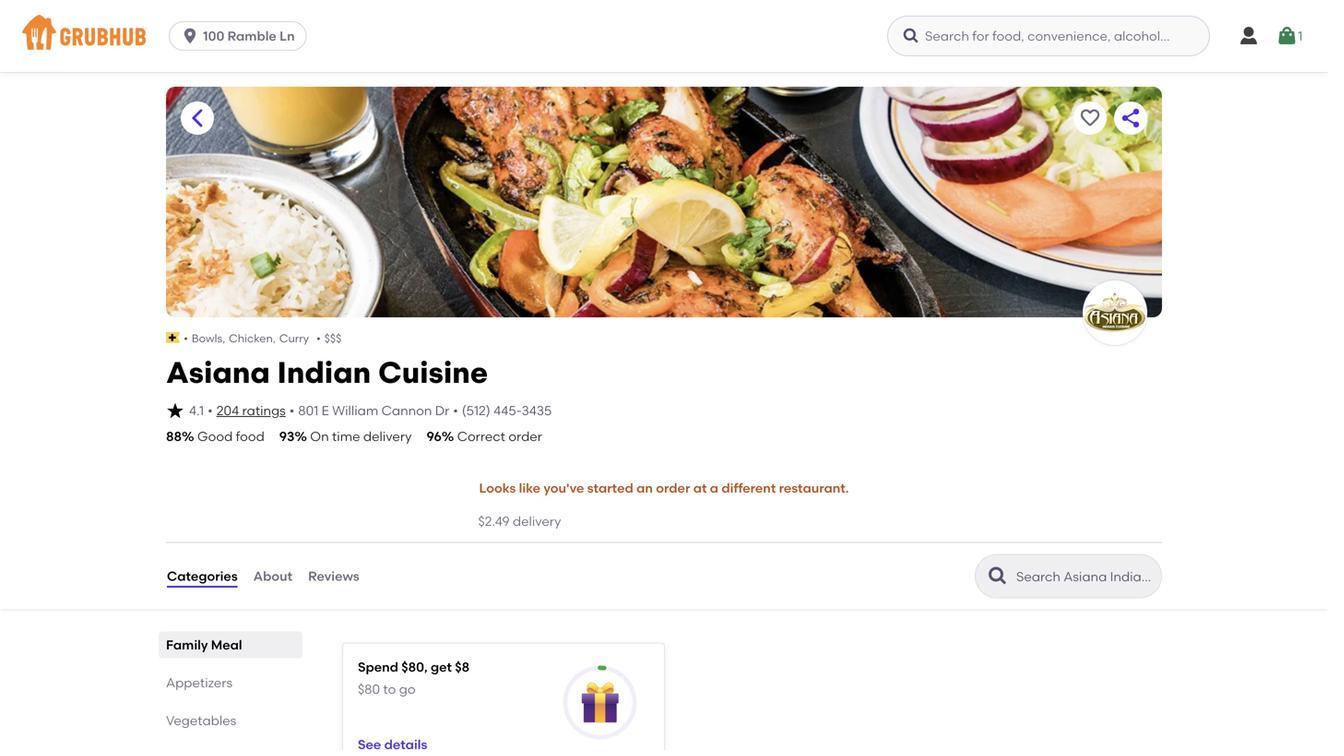 Task type: vqa. For each thing, say whether or not it's contained in the screenshot.
the 'Ramble'
yes



Task type: locate. For each thing, give the bounding box(es) containing it.
0 horizontal spatial delivery
[[363, 429, 412, 444]]

categories button
[[166, 543, 239, 609]]

go
[[399, 682, 416, 697]]

cuisine
[[378, 355, 488, 390]]

delivery down the cannon
[[363, 429, 412, 444]]

delivery down like
[[513, 514, 561, 529]]

family meal
[[166, 637, 242, 653]]

order down 3435
[[509, 429, 542, 444]]

family
[[166, 637, 208, 653]]

about button
[[253, 543, 293, 609]]

looks like you've started an order at a different restaurant.
[[479, 480, 849, 496]]

• 801 e william cannon dr • (512) 445-3435
[[290, 403, 552, 418]]

william
[[332, 403, 379, 418]]

good food
[[197, 429, 265, 444]]

a
[[710, 480, 719, 496]]

801
[[298, 403, 319, 418]]

dr
[[435, 403, 450, 418]]

order
[[509, 429, 542, 444], [656, 480, 691, 496]]

• bowls, chicken, curry • $$$
[[184, 332, 342, 345]]

spend
[[358, 659, 399, 675]]

you've
[[544, 480, 584, 496]]

get
[[431, 659, 452, 675]]

$$$
[[325, 332, 342, 345]]

445-
[[494, 403, 522, 418]]

correct order
[[457, 429, 542, 444]]

indian
[[277, 355, 371, 390]]

different
[[722, 480, 776, 496]]

cannon
[[382, 403, 432, 418]]

88
[[166, 429, 182, 444]]

svg image
[[1238, 25, 1260, 47], [1277, 25, 1299, 47], [181, 27, 199, 45], [902, 27, 921, 45]]

•
[[184, 332, 188, 345], [317, 332, 321, 345], [208, 403, 213, 418], [290, 403, 295, 418], [453, 403, 458, 418]]

curry
[[279, 332, 309, 345]]

order left at
[[656, 480, 691, 496]]

main navigation navigation
[[0, 0, 1329, 72]]

reward icon image
[[580, 682, 621, 723]]

1 vertical spatial order
[[656, 480, 691, 496]]

• right 4.1
[[208, 403, 213, 418]]

svg image inside 100 ramble ln "button"
[[181, 27, 199, 45]]

caret left icon image
[[186, 107, 209, 129]]

4.1 • 204 ratings
[[189, 403, 286, 418]]

categories
[[167, 568, 238, 584]]

100
[[203, 28, 224, 44]]

delivery
[[363, 429, 412, 444], [513, 514, 561, 529]]

4.1
[[189, 403, 204, 418]]

1 horizontal spatial order
[[656, 480, 691, 496]]

reviews
[[308, 568, 360, 584]]

• left 801
[[290, 403, 295, 418]]

search icon image
[[987, 565, 1009, 587]]

at
[[694, 480, 707, 496]]

save this restaurant button
[[1074, 102, 1107, 135]]

Search for food, convenience, alcohol... search field
[[888, 16, 1211, 56]]

0 horizontal spatial order
[[509, 429, 542, 444]]

asiana indian cuisine
[[166, 355, 488, 390]]

good
[[197, 429, 233, 444]]

1 vertical spatial delivery
[[513, 514, 561, 529]]

share icon image
[[1120, 107, 1142, 129]]

0 vertical spatial delivery
[[363, 429, 412, 444]]

spend $80, get $8 $80 to go
[[358, 659, 470, 697]]

on
[[310, 429, 329, 444]]

1 horizontal spatial delivery
[[513, 514, 561, 529]]

svg image
[[166, 401, 185, 420]]

ln
[[280, 28, 295, 44]]

100 ramble ln button
[[169, 21, 314, 51]]



Task type: describe. For each thing, give the bounding box(es) containing it.
96
[[427, 429, 442, 444]]

0 vertical spatial order
[[509, 429, 542, 444]]

$2.49
[[478, 514, 510, 529]]

food
[[236, 429, 265, 444]]

1
[[1299, 28, 1303, 44]]

$2.49 delivery
[[478, 514, 561, 529]]

looks
[[479, 480, 516, 496]]

bowls,
[[192, 332, 225, 345]]

restaurant.
[[779, 480, 849, 496]]

correct
[[457, 429, 506, 444]]

appetizers
[[166, 675, 233, 691]]

1 button
[[1277, 19, 1303, 53]]

$8
[[455, 659, 470, 675]]

looks like you've started an order at a different restaurant. button
[[478, 468, 850, 509]]

3435
[[522, 403, 552, 418]]

(512)
[[462, 403, 491, 418]]

reviews button
[[307, 543, 361, 609]]

started
[[588, 480, 634, 496]]

asiana
[[166, 355, 270, 390]]

vegetables
[[166, 713, 236, 728]]

ratings
[[242, 403, 286, 418]]

e
[[322, 403, 329, 418]]

$80,
[[402, 659, 428, 675]]

save this restaurant image
[[1080, 107, 1102, 129]]

$80
[[358, 682, 380, 697]]

chicken,
[[229, 332, 276, 345]]

on time delivery
[[310, 429, 412, 444]]

subscription pass image
[[166, 332, 180, 343]]

about
[[253, 568, 293, 584]]

time
[[332, 429, 360, 444]]

svg image inside 1 button
[[1277, 25, 1299, 47]]

meal
[[211, 637, 242, 653]]

100 ramble ln
[[203, 28, 295, 44]]

• right "subscription pass" icon
[[184, 332, 188, 345]]

ramble
[[228, 28, 277, 44]]

like
[[519, 480, 541, 496]]

204
[[217, 403, 239, 418]]

order inside looks like you've started an order at a different restaurant. button
[[656, 480, 691, 496]]

an
[[637, 480, 653, 496]]

to
[[383, 682, 396, 697]]

93
[[279, 429, 295, 444]]

Search Asiana Indian Cuisine search field
[[1015, 568, 1156, 585]]

• right dr
[[453, 403, 458, 418]]

• left $$$
[[317, 332, 321, 345]]



